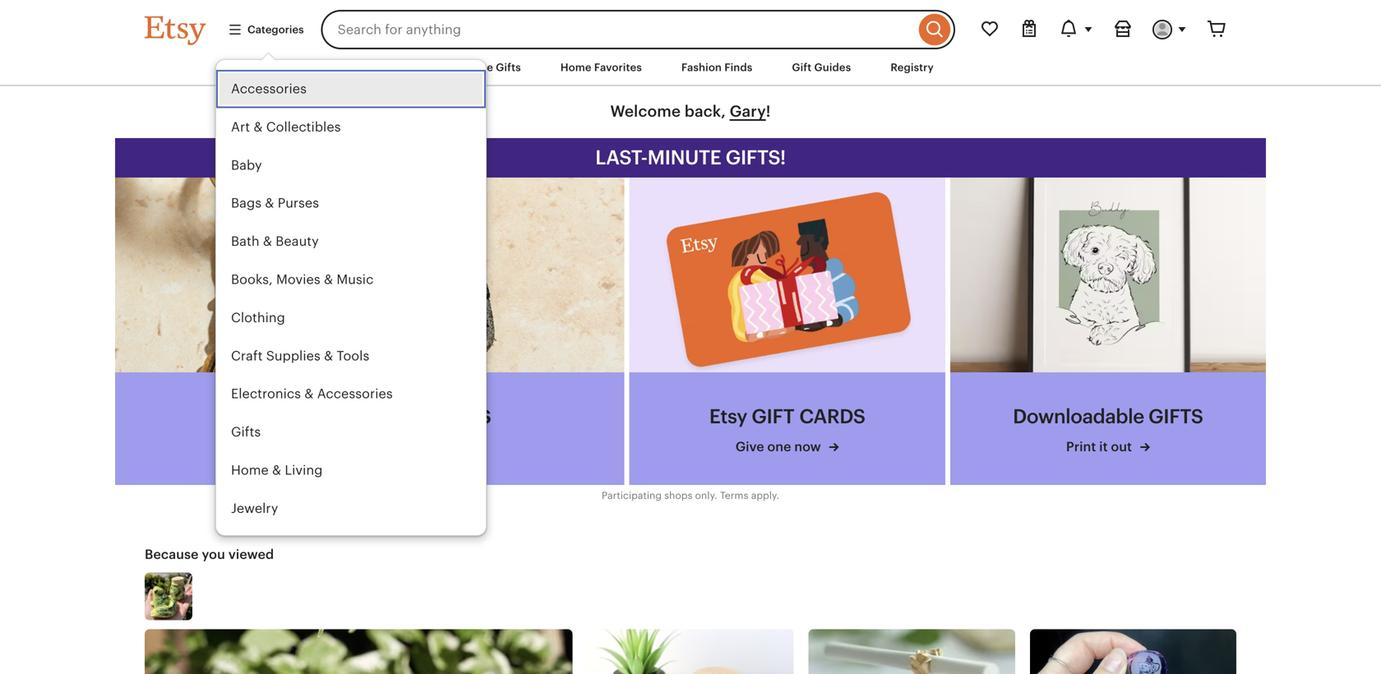 Task type: describe. For each thing, give the bounding box(es) containing it.
give
[[736, 440, 764, 454]]

bath
[[231, 234, 260, 249]]

craft supplies & tools link
[[216, 337, 486, 375]]

books,
[[231, 272, 273, 287]]

home favorites
[[561, 61, 642, 74]]

gifts
[[231, 425, 261, 440]]

living
[[285, 463, 323, 478]]

books, movies & music link
[[216, 261, 486, 299]]

gifts
[[439, 400, 491, 429]]

participating shops only. terms apply.
[[602, 490, 780, 501]]

downloadable
[[1013, 405, 1144, 428]]

leaves - full set: 5 inch glass pipe, grinder and airtight glass jar.  glass pipe image
[[587, 629, 794, 674]]

paper
[[231, 539, 267, 554]]

because you viewed
[[145, 547, 274, 562]]

only.
[[695, 490, 718, 501]]

print it out
[[1067, 440, 1136, 454]]

& for beauty
[[263, 234, 272, 249]]

gary
[[730, 103, 766, 120]]

last-
[[595, 146, 648, 169]]

ready-to-ship gifts
[[249, 400, 491, 429]]

an orange holiday etsy gift card featuring an illustration of one person exchanging a wrapped gift with another person. image
[[630, 177, 945, 372]]

gift guides link
[[780, 53, 864, 82]]

books, movies & music
[[231, 272, 374, 287]]

one
[[768, 440, 791, 454]]

1 vertical spatial accessories
[[317, 387, 393, 402]]

& for accessories
[[304, 387, 314, 402]]

frog hand pipe with jar matching set, ceramic pipes set with box, hand pipe gifts for smoker, gift for her/him image
[[145, 629, 573, 674]]

it
[[1100, 440, 1108, 454]]

a custom digital print of a white dog winking featuring the name "buddy" written in a cursive font on the top shown in a black frame. image
[[950, 177, 1266, 372]]

& for purses
[[265, 196, 274, 211]]

guides
[[815, 61, 851, 74]]

& for collectibles
[[254, 120, 263, 134]]

3.5" glass chillum pipe, linda, just one more, made to order, 3.5" glass chillum pipe, burgers pipe, pop culture pipe, cartoon pipe, funny image
[[1030, 629, 1237, 674]]

registry link
[[879, 53, 946, 82]]

ship
[[376, 400, 433, 429]]

fashion
[[682, 61, 722, 74]]

last-minute gifts!
[[595, 146, 786, 169]]

& inside 'link'
[[324, 272, 333, 287]]

because
[[145, 547, 199, 562]]

shops
[[665, 490, 693, 501]]

terms apply.
[[720, 490, 780, 501]]

& left tools on the bottom of the page
[[324, 349, 333, 363]]

to-
[[334, 400, 376, 429]]

& for living
[[272, 463, 281, 478]]

minute
[[648, 146, 721, 169]]

bags & purses
[[231, 196, 319, 211]]

a black leather key chain guitar pick holder shown personalized with gold imprinted initials. image
[[115, 177, 625, 372]]

home & living
[[231, 463, 323, 478]]

menu inside banner
[[215, 59, 487, 566]]

print
[[1067, 440, 1096, 454]]

home & living link
[[216, 452, 486, 490]]

viewed
[[228, 547, 274, 562]]

fashion finds link
[[669, 53, 765, 82]]

art & collectibles
[[231, 120, 341, 134]]

home for home favorites
[[561, 61, 592, 74]]

craft supplies & tools
[[231, 349, 369, 363]]

rose flower cigarette holder ring, ladies men's ring cigarette ring, perfect gift image
[[809, 629, 1015, 674]]

clothing link
[[216, 299, 486, 337]]

music
[[337, 272, 374, 287]]

bath & beauty link
[[216, 223, 486, 261]]

electronics & accessories link
[[216, 375, 486, 413]]



Task type: vqa. For each thing, say whether or not it's contained in the screenshot.
Tools
yes



Task type: locate. For each thing, give the bounding box(es) containing it.
ready-
[[249, 400, 334, 429]]

& left music
[[324, 272, 333, 287]]

menu bar
[[115, 49, 1266, 86]]

accessories link
[[216, 70, 486, 108]]

& left party
[[271, 539, 280, 554]]

supplies
[[266, 349, 321, 363], [319, 539, 373, 554]]

1 vertical spatial home
[[231, 463, 269, 478]]

0 horizontal spatial home
[[231, 463, 269, 478]]

you
[[202, 547, 225, 562]]

categories button
[[215, 15, 316, 44]]

registry
[[891, 61, 934, 74]]

paper & party supplies link
[[216, 528, 486, 566]]

give one now
[[736, 440, 824, 454]]

etsy
[[709, 405, 747, 428]]

0 vertical spatial accessories
[[231, 81, 307, 96]]

baby
[[231, 158, 262, 173]]

supplies up electronics & accessories at the left bottom of the page
[[266, 349, 321, 363]]

electronics
[[231, 387, 301, 402]]

1 horizontal spatial home
[[561, 61, 592, 74]]

0 vertical spatial home
[[561, 61, 592, 74]]

now
[[795, 440, 821, 454]]

print it out link
[[1009, 438, 1208, 456]]

& right the bath
[[263, 234, 272, 249]]

downloadable gifts
[[1013, 405, 1204, 428]]

Search for anything text field
[[321, 10, 915, 49]]

collectibles
[[266, 120, 341, 134]]

jewelry
[[231, 501, 278, 516]]

art
[[231, 120, 250, 134]]

welcome back, gary !
[[610, 103, 771, 120]]

movies
[[276, 272, 320, 287]]

tools
[[337, 349, 369, 363]]

electronics & accessories
[[231, 387, 393, 402]]

& down craft supplies & tools
[[304, 387, 314, 402]]

1 horizontal spatial accessories
[[317, 387, 393, 402]]

banner containing accessories
[[115, 0, 1266, 566]]

home favorites link
[[548, 53, 654, 82]]

0 vertical spatial supplies
[[266, 349, 321, 363]]

give one now link
[[705, 438, 870, 456]]

etsy gift cards
[[709, 405, 866, 428]]

& for party
[[271, 539, 280, 554]]

banner
[[115, 0, 1266, 566]]

gift guides
[[792, 61, 851, 74]]

accessories up art & collectibles
[[231, 81, 307, 96]]

baby link
[[216, 146, 486, 184]]

welcome
[[610, 103, 681, 120]]

home down gifts
[[231, 463, 269, 478]]

&
[[254, 120, 263, 134], [265, 196, 274, 211], [263, 234, 272, 249], [324, 272, 333, 287], [324, 349, 333, 363], [304, 387, 314, 402], [272, 463, 281, 478], [271, 539, 280, 554]]

party
[[283, 539, 315, 554]]

0 horizontal spatial accessories
[[231, 81, 307, 96]]

paper & party supplies
[[231, 539, 373, 554]]

gifts
[[1149, 405, 1204, 428]]

beauty
[[276, 234, 319, 249]]

clothing
[[231, 310, 285, 325]]

home
[[561, 61, 592, 74], [231, 463, 269, 478]]

participating
[[602, 490, 662, 501]]

frog pipe & small jar matching set  - gift ideas for smoker - unique ceramic kit beautiful hand pipe gifts for her gifts for him friend image
[[145, 573, 192, 620]]

& left living
[[272, 463, 281, 478]]

supplies down "jewelry" link
[[319, 539, 373, 554]]

bags
[[231, 196, 262, 211]]

out
[[1111, 440, 1132, 454]]

accessories down craft supplies & tools link
[[317, 387, 393, 402]]

!
[[766, 103, 771, 120]]

last-minute gifts! link
[[115, 138, 1266, 177]]

accessories
[[231, 81, 307, 96], [317, 387, 393, 402]]

1 vertical spatial supplies
[[319, 539, 373, 554]]

bags & purses link
[[216, 184, 486, 223]]

jewelry link
[[216, 490, 486, 528]]

gifts!
[[726, 146, 786, 169]]

home inside menu bar
[[561, 61, 592, 74]]

menu
[[215, 59, 487, 566]]

art & collectibles link
[[216, 108, 486, 146]]

finds
[[725, 61, 753, 74]]

craft
[[231, 349, 263, 363]]

purses
[[278, 196, 319, 211]]

none search field inside banner
[[321, 10, 956, 49]]

favorites
[[594, 61, 642, 74]]

home for home & living
[[231, 463, 269, 478]]

categories
[[248, 23, 304, 36]]

& right art
[[254, 120, 263, 134]]

None search field
[[321, 10, 956, 49]]

back,
[[685, 103, 726, 120]]

& right the "bags"
[[265, 196, 274, 211]]

gary link
[[730, 103, 766, 120]]

home left favorites
[[561, 61, 592, 74]]

gift
[[792, 61, 812, 74]]

gifts link
[[216, 413, 486, 452]]

fashion finds
[[682, 61, 753, 74]]

menu containing accessories
[[215, 59, 487, 566]]

bath & beauty
[[231, 234, 319, 249]]

menu bar containing home favorites
[[115, 49, 1266, 86]]

gift cards
[[752, 405, 866, 428]]



